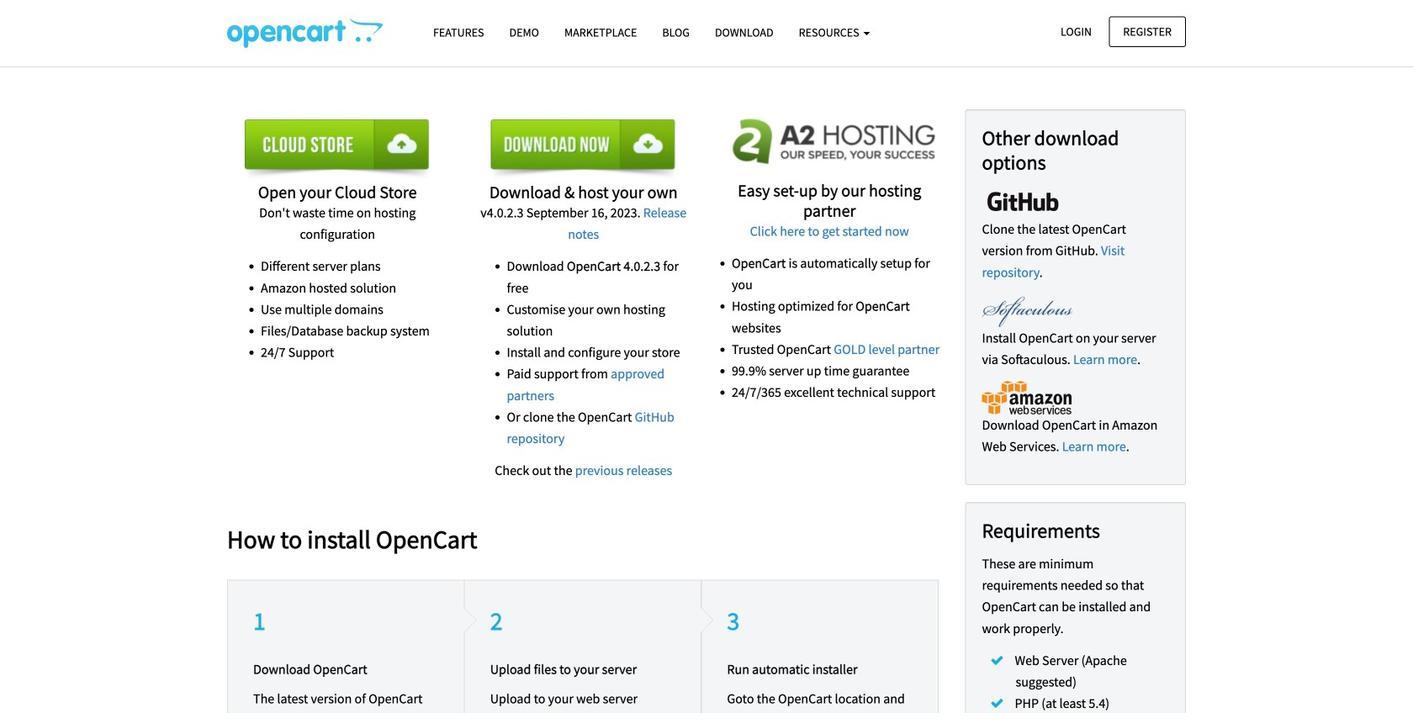 Task type: vqa. For each thing, say whether or not it's contained in the screenshot.
Open Cloud Store image
yes



Task type: describe. For each thing, give the bounding box(es) containing it.
opencart - downloads image
[[227, 18, 383, 48]]

softaculous image
[[982, 294, 1073, 328]]

download opencart now image
[[491, 119, 676, 182]]



Task type: locate. For each thing, give the bounding box(es) containing it.
get started now image
[[728, 114, 942, 170]]

open cloud store image
[[245, 119, 430, 182]]

github image
[[982, 185, 1064, 219]]



